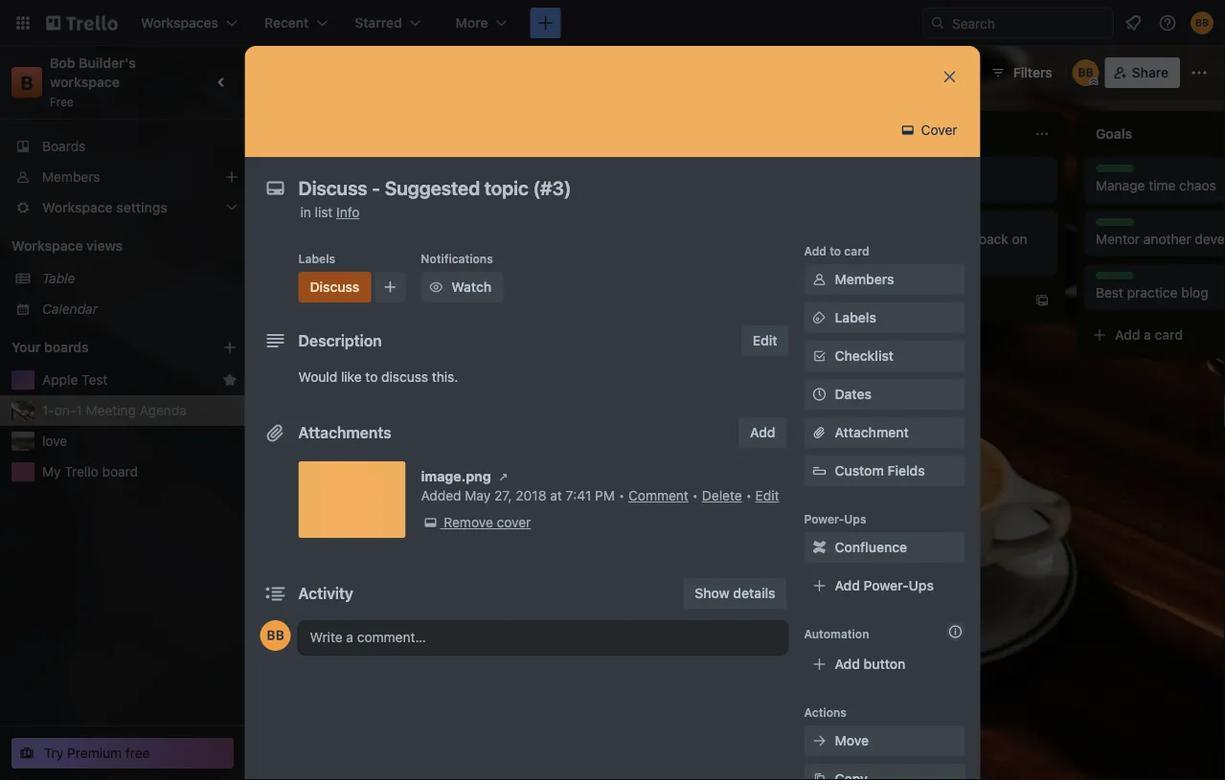 Task type: locate. For each thing, give the bounding box(es) containing it.
goal down manage
[[1096, 219, 1121, 233]]

board right this
[[379, 319, 415, 334]]

1 vertical spatial -
[[332, 491, 338, 507]]

table link
[[42, 269, 238, 288]]

0 vertical spatial color: orange, title: "discuss" element
[[824, 165, 867, 179]]

0 horizontal spatial labels
[[298, 252, 335, 265]]

0 vertical spatial on
[[665, 178, 680, 194]]

0 horizontal spatial add a card
[[843, 293, 911, 309]]

boards
[[44, 340, 89, 355]]

1 horizontal spatial ups
[[909, 578, 934, 594]]

add
[[804, 244, 827, 258], [843, 293, 869, 309], [1115, 327, 1141, 343], [750, 425, 776, 441], [835, 578, 860, 594], [835, 657, 860, 673]]

goal inside goal mentor another devel
[[1096, 219, 1121, 233]]

1 vertical spatial labels
[[835, 310, 877, 326]]

can you please give feedback on the report?
[[824, 231, 1028, 266]]

2 color: green, title: "goal" element from the top
[[1096, 218, 1135, 233]]

bob builder (bobbuilder40) image
[[1191, 11, 1214, 34], [1073, 59, 1100, 86], [260, 621, 291, 652]]

timely
[[340, 405, 380, 421]]

power- up confluence
[[804, 513, 844, 526]]

discuss down attachments
[[280, 479, 323, 493]]

1 horizontal spatial card
[[883, 293, 911, 309]]

info
[[336, 205, 360, 220]]

1 horizontal spatial bob builder (bobbuilder40) image
[[1073, 59, 1100, 86]]

2 vertical spatial color: green, title: "goal" element
[[1096, 272, 1135, 287]]

0 horizontal spatial to
[[311, 319, 323, 334]]

on inside can you please give feedback on the report?
[[1012, 231, 1028, 247]]

free
[[125, 746, 150, 762]]

color: green, title: "goal" element down the mentor
[[1096, 272, 1135, 287]]

color: green, title: "goal" element
[[1096, 165, 1135, 179], [1096, 218, 1135, 233], [1096, 272, 1135, 287]]

discuss - suggested topic (#3) link
[[280, 490, 494, 509]]

bob builder (bobbuilder40) image down fyi on the left bottom
[[260, 621, 291, 652]]

a
[[872, 293, 880, 309], [1144, 327, 1152, 343]]

1 horizontal spatial a
[[1144, 327, 1152, 343]]

to right like
[[365, 369, 378, 385]]

goal for mentor
[[1096, 219, 1121, 233]]

add a card
[[843, 293, 911, 309], [1115, 327, 1183, 343]]

can
[[729, 178, 752, 194], [614, 323, 637, 339]]

1 vertical spatial add a card button
[[1085, 320, 1226, 351]]

we right how
[[755, 178, 773, 194]]

to left use
[[311, 319, 323, 334]]

Write a comment text field
[[298, 621, 789, 655]]

0 vertical spatial to
[[830, 244, 841, 258]]

to left the you
[[830, 244, 841, 258]]

switch to… image
[[13, 13, 33, 33]]

members link down boards
[[0, 162, 249, 193]]

0 horizontal spatial can
[[614, 323, 637, 339]]

0 horizontal spatial a
[[872, 293, 880, 309]]

1 vertical spatial color: green, title: "goal" element
[[1096, 218, 1135, 233]]

i think we can improve velocity if we make some tooling changes. link
[[552, 322, 774, 360]]

0 vertical spatial bob builder (bobbuilder40) image
[[1191, 11, 1214, 34]]

0 vertical spatial members
[[42, 169, 100, 185]]

ups up confluence
[[844, 513, 867, 526]]

0 vertical spatial card
[[845, 244, 870, 258]]

ups inside 'link'
[[909, 578, 934, 594]]

we up some
[[593, 323, 611, 339]]

apple test
[[42, 372, 108, 388]]

bob builder's workspace free
[[50, 55, 139, 108]]

None text field
[[289, 171, 921, 205]]

blocker
[[552, 166, 594, 179], [280, 405, 326, 421]]

0 vertical spatial -
[[330, 405, 336, 421]]

views
[[86, 238, 123, 254]]

0 vertical spatial power-
[[804, 513, 844, 526]]

on
[[665, 178, 680, 194], [1012, 231, 1028, 247]]

color: green, title: "goal" element down manage
[[1096, 218, 1135, 233]]

goal left time
[[1096, 166, 1121, 179]]

show details link
[[684, 579, 787, 609]]

color: black, title: "paused" element
[[280, 651, 321, 665]]

boards link
[[0, 131, 249, 162]]

1 inside 1-on-1 meeting agenda link
[[76, 403, 82, 419]]

we
[[755, 178, 773, 194], [593, 323, 611, 339], [756, 323, 774, 339]]

to for card
[[830, 244, 841, 258]]

bob builder (bobbuilder40) image inside primary element
[[1191, 11, 1214, 34]]

2 horizontal spatial card
[[1155, 327, 1183, 343]]

add down report?
[[843, 293, 869, 309]]

add power-ups link
[[804, 571, 965, 602]]

members link up the "labels" link
[[804, 264, 965, 295]]

can inside i think we can improve velocity if we make some tooling changes.
[[614, 323, 637, 339]]

interested
[[376, 577, 439, 593]]

add a card button
[[813, 286, 1027, 316], [1085, 320, 1226, 351]]

1 horizontal spatial on
[[1012, 231, 1028, 247]]

a down report?
[[872, 293, 880, 309]]

goal inside goal best practice blog
[[1096, 273, 1121, 287]]

on inside blocker the team is stuck on x, how can we move forward?
[[665, 178, 680, 194]]

color: orange, title: "discuss" element down attachments
[[280, 478, 323, 493]]

2 goal from the top
[[1096, 219, 1121, 233]]

add down confluence
[[835, 578, 860, 594]]

0 vertical spatial board
[[379, 319, 415, 334]]

chaos
[[1180, 178, 1217, 194]]

sm image down the topic
[[421, 514, 440, 533]]

labels down the "list" at the top of the page
[[298, 252, 335, 265]]

power- down confluence
[[864, 578, 909, 594]]

can
[[824, 231, 848, 247]]

remove
[[444, 515, 493, 531]]

fyi - discuss if interested (#6)
[[280, 577, 469, 593]]

3 color: green, title: "goal" element from the top
[[1096, 272, 1135, 287]]

blocker up "move"
[[552, 166, 594, 179]]

trello
[[65, 464, 98, 480]]

add button button
[[804, 650, 965, 680]]

use
[[327, 319, 349, 334]]

1 vertical spatial if
[[365, 577, 373, 593]]

0 vertical spatial ups
[[844, 513, 867, 526]]

can up some
[[614, 323, 637, 339]]

0 horizontal spatial on
[[665, 178, 680, 194]]

team
[[579, 178, 610, 194]]

checklist link
[[804, 341, 965, 372]]

sm image right 'edit' button
[[810, 309, 829, 328]]

0 vertical spatial labels
[[298, 252, 335, 265]]

in list info
[[300, 205, 360, 220]]

labels up checklist
[[835, 310, 877, 326]]

sm image inside checklist link
[[810, 347, 829, 366]]

discuss
[[824, 166, 867, 179], [310, 279, 360, 295], [280, 479, 323, 493], [280, 491, 328, 507], [313, 577, 361, 593]]

0 horizontal spatial bob builder (bobbuilder40) image
[[260, 621, 291, 652]]

add a card button down practice
[[1085, 320, 1226, 351]]

0 vertical spatial can
[[729, 178, 752, 194]]

sm image for labels
[[810, 309, 829, 328]]

sm image down power-ups
[[810, 539, 829, 558]]

image.png
[[421, 469, 491, 485]]

0 horizontal spatial if
[[365, 577, 373, 593]]

0 vertical spatial goal
[[1096, 166, 1121, 179]]

color: green, title: "goal" element for manage
[[1096, 165, 1135, 179]]

manage
[[1096, 178, 1146, 194]]

show menu image
[[1190, 63, 1209, 82]]

members down boards
[[42, 169, 100, 185]]

discuss up use
[[310, 279, 360, 295]]

on left the x,
[[665, 178, 680, 194]]

- left suggested
[[332, 491, 338, 507]]

sm image
[[810, 270, 829, 289], [810, 309, 829, 328], [494, 468, 513, 487], [421, 514, 440, 533], [810, 539, 829, 558], [810, 770, 829, 781]]

on right feedback
[[1012, 231, 1028, 247]]

1-on-1 meeting agenda
[[42, 403, 187, 419]]

sm image down actions
[[810, 770, 829, 781]]

card down best practice blog link
[[1155, 327, 1183, 343]]

2 vertical spatial -
[[303, 577, 309, 593]]

move
[[552, 197, 585, 213]]

love
[[42, 434, 67, 449]]

goal for manage
[[1096, 166, 1121, 179]]

primary element
[[0, 0, 1226, 46]]

2 vertical spatial bob builder (bobbuilder40) image
[[260, 621, 291, 652]]

fields
[[888, 463, 925, 479]]

1 horizontal spatial members link
[[804, 264, 965, 295]]

how to use this board
[[280, 319, 415, 334]]

1 vertical spatial a
[[1144, 327, 1152, 343]]

bob
[[50, 55, 75, 71]]

add button
[[835, 657, 906, 673]]

1 horizontal spatial can
[[729, 178, 752, 194]]

color: orange, title: "discuss" element up can
[[824, 165, 867, 179]]

a down practice
[[1144, 327, 1152, 343]]

we inside blocker the team is stuck on x, how can we move forward?
[[755, 178, 773, 194]]

sm image inside watch button
[[427, 278, 446, 297]]

3 goal from the top
[[1096, 273, 1121, 287]]

sm image for checklist
[[810, 347, 829, 366]]

(#6)
[[442, 577, 469, 593]]

card down report?
[[883, 293, 911, 309]]

tooling
[[626, 343, 668, 358]]

sm image inside the "labels" link
[[810, 309, 829, 328]]

1 horizontal spatial blocker
[[552, 166, 594, 179]]

0 horizontal spatial power-
[[804, 513, 844, 526]]

sm image inside move link
[[810, 732, 829, 751]]

edit right "delete" at the bottom
[[756, 488, 780, 504]]

blocker inside blocker the team is stuck on x, how can we move forward?
[[552, 166, 594, 179]]

sm image for remove cover
[[421, 514, 440, 533]]

0 vertical spatial add a card
[[843, 293, 911, 309]]

discussion
[[384, 405, 450, 421]]

members down report?
[[835, 272, 894, 287]]

board down love link
[[102, 464, 138, 480]]

comment link
[[629, 488, 689, 504]]

1 horizontal spatial power-
[[864, 578, 909, 594]]

if
[[745, 323, 753, 339], [365, 577, 373, 593]]

sm image
[[899, 121, 918, 140], [427, 278, 446, 297], [810, 347, 829, 366], [810, 732, 829, 751]]

custom
[[835, 463, 884, 479]]

color: orange, title: "discuss" element
[[824, 165, 867, 179], [298, 272, 371, 303], [280, 478, 323, 493]]

2 horizontal spatial bob builder (bobbuilder40) image
[[1191, 11, 1214, 34]]

1 vertical spatial color: orange, title: "discuss" element
[[298, 272, 371, 303]]

1 vertical spatial power-
[[864, 578, 909, 594]]

add down automation
[[835, 657, 860, 673]]

power-
[[804, 513, 844, 526], [864, 578, 909, 594]]

add down best
[[1115, 327, 1141, 343]]

if left interested
[[365, 577, 373, 593]]

1 vertical spatial blocker
[[280, 405, 326, 421]]

ups up add button button
[[909, 578, 934, 594]]

1 vertical spatial edit
[[756, 488, 780, 504]]

1 horizontal spatial if
[[745, 323, 753, 339]]

0 vertical spatial if
[[745, 323, 753, 339]]

actions
[[804, 706, 847, 720]]

1 horizontal spatial members
[[835, 272, 894, 287]]

workspace
[[50, 74, 120, 90]]

0 vertical spatial edit
[[753, 333, 778, 349]]

- for discuss
[[303, 577, 309, 593]]

bob builder (bobbuilder40) image right filters
[[1073, 59, 1100, 86]]

suggested
[[342, 491, 408, 507]]

attachment button
[[804, 418, 965, 448]]

bob builder (bobbuilder40) image right open information menu image
[[1191, 11, 1214, 34]]

sm image up 27,
[[494, 468, 513, 487]]

goal down the mentor
[[1096, 273, 1121, 287]]

1 vertical spatial card
[[883, 293, 911, 309]]

0 horizontal spatial card
[[845, 244, 870, 258]]

0 horizontal spatial ups
[[844, 513, 867, 526]]

add a card down practice
[[1115, 327, 1183, 343]]

0 horizontal spatial blocker
[[280, 405, 326, 421]]

delete
[[702, 488, 742, 504]]

- right fyi on the left bottom
[[303, 577, 309, 593]]

try premium free
[[44, 746, 150, 762]]

workspace views
[[11, 238, 123, 254]]

members link
[[0, 162, 249, 193], [804, 264, 965, 295]]

can right how
[[729, 178, 752, 194]]

blocker down would
[[280, 405, 326, 421]]

2 vertical spatial goal
[[1096, 273, 1121, 287]]

calendar
[[42, 301, 98, 317]]

1 down blocker - timely discussion (#4)
[[330, 431, 335, 445]]

automation image
[[950, 57, 977, 84]]

mentor another devel link
[[1096, 230, 1226, 249]]

0 vertical spatial blocker
[[552, 166, 594, 179]]

1 color: green, title: "goal" element from the top
[[1096, 165, 1135, 179]]

show details
[[695, 586, 776, 602]]

1 vertical spatial on
[[1012, 231, 1028, 247]]

1 vertical spatial board
[[102, 464, 138, 480]]

1 vertical spatial goal
[[1096, 219, 1121, 233]]

if right velocity
[[745, 323, 753, 339]]

card right "the"
[[845, 244, 870, 258]]

color: red, title: "blocker" element
[[552, 165, 594, 179]]

at
[[550, 488, 562, 504]]

sm image down "the"
[[810, 270, 829, 289]]

1 vertical spatial add a card
[[1115, 327, 1183, 343]]

on-
[[54, 403, 76, 419]]

cover
[[918, 122, 958, 138]]

agenda
[[140, 403, 187, 419]]

to
[[830, 244, 841, 258], [311, 319, 323, 334], [365, 369, 378, 385]]

blocker for -
[[280, 405, 326, 421]]

add a card down report?
[[843, 293, 911, 309]]

my trello board link
[[42, 463, 238, 482]]

card
[[845, 244, 870, 258], [883, 293, 911, 309], [1155, 327, 1183, 343]]

pm
[[595, 488, 615, 504]]

color: orange, title: "discuss" element up use
[[298, 272, 371, 303]]

0 vertical spatial add a card button
[[813, 286, 1027, 316]]

1 right 1-
[[76, 403, 82, 419]]

goal best practice blog
[[1096, 273, 1209, 301]]

1 vertical spatial can
[[614, 323, 637, 339]]

1 horizontal spatial to
[[365, 369, 378, 385]]

- up attachments
[[330, 405, 336, 421]]

goal inside goal manage time chaos
[[1096, 166, 1121, 179]]

1 vertical spatial to
[[311, 319, 323, 334]]

blog
[[1182, 285, 1209, 301]]

color: green, title: "goal" element left time
[[1096, 165, 1135, 179]]

delete link
[[702, 488, 742, 504]]

0 vertical spatial members link
[[0, 162, 249, 193]]

1 vertical spatial ups
[[909, 578, 934, 594]]

2 horizontal spatial to
[[830, 244, 841, 258]]

my
[[42, 464, 61, 480]]

1 goal from the top
[[1096, 166, 1121, 179]]

test
[[82, 372, 108, 388]]

discuss up can
[[824, 166, 867, 179]]

add a card button down can you please give feedback on the report?
[[813, 286, 1027, 316]]

1 horizontal spatial add a card
[[1115, 327, 1183, 343]]

edit right velocity
[[753, 333, 778, 349]]

0 vertical spatial color: green, title: "goal" element
[[1096, 165, 1135, 179]]

1 vertical spatial members link
[[804, 264, 965, 295]]

give
[[922, 231, 948, 247]]



Task type: describe. For each thing, give the bounding box(es) containing it.
add up edit link
[[750, 425, 776, 441]]

your boards with 4 items element
[[11, 336, 194, 359]]

add to card
[[804, 244, 870, 258]]

1 down use
[[330, 345, 335, 358]]

builder's
[[79, 55, 136, 71]]

like
[[341, 369, 362, 385]]

2 vertical spatial card
[[1155, 327, 1183, 343]]

this
[[353, 319, 375, 334]]

to for use
[[311, 319, 323, 334]]

best practice blog link
[[1096, 284, 1226, 303]]

please
[[878, 231, 919, 247]]

activity
[[298, 585, 353, 603]]

stuck
[[627, 178, 661, 194]]

changes.
[[672, 343, 728, 358]]

dates button
[[804, 379, 965, 410]]

watch
[[452, 279, 492, 295]]

color: green, title: "goal" element for mentor
[[1096, 218, 1135, 233]]

devel
[[1195, 231, 1226, 247]]

confluence
[[835, 540, 908, 556]]

0 notifications image
[[1122, 11, 1145, 34]]

custom fields button
[[804, 462, 965, 481]]

may
[[465, 488, 491, 504]]

open information menu image
[[1158, 13, 1178, 33]]

on for stuck
[[665, 178, 680, 194]]

0 horizontal spatial members
[[42, 169, 100, 185]]

- inside "discuss discuss - suggested topic (#3)"
[[332, 491, 338, 507]]

1 down activity
[[303, 604, 308, 617]]

on for feedback
[[1012, 231, 1028, 247]]

discuss discuss - suggested topic (#3)
[[280, 479, 473, 507]]

i
[[552, 323, 555, 339]]

improve
[[640, 323, 690, 339]]

- for timely
[[330, 405, 336, 421]]

sm image for watch
[[427, 278, 446, 297]]

some
[[589, 343, 622, 358]]

sm image for members
[[810, 270, 829, 289]]

color: green, title: "goal" element for best
[[1096, 272, 1135, 287]]

another
[[1144, 231, 1192, 247]]

make
[[552, 343, 585, 358]]

time
[[1149, 178, 1176, 194]]

1 horizontal spatial labels
[[835, 310, 877, 326]]

try
[[44, 746, 64, 762]]

list
[[315, 205, 333, 220]]

edit inside button
[[753, 333, 778, 349]]

discuss right fyi on the left bottom
[[313, 577, 361, 593]]

added may 27, 2018 at 7:41 pm
[[421, 488, 615, 504]]

show
[[695, 586, 730, 602]]

we right velocity
[[756, 323, 774, 339]]

calendar link
[[42, 300, 238, 319]]

0 horizontal spatial add a card button
[[813, 286, 1027, 316]]

1 vertical spatial bob builder (bobbuilder40) image
[[1073, 59, 1100, 86]]

power- inside 'link'
[[864, 578, 909, 594]]

7:41
[[566, 488, 592, 504]]

create board or workspace image
[[536, 13, 555, 33]]

how
[[280, 319, 307, 334]]

1 horizontal spatial add a card button
[[1085, 320, 1226, 351]]

blocker - timely discussion (#4)
[[280, 405, 480, 421]]

premium
[[67, 746, 122, 762]]

labels link
[[804, 303, 965, 333]]

table
[[42, 271, 75, 287]]

edit button
[[741, 326, 789, 356]]

how
[[700, 178, 726, 194]]

would
[[298, 369, 337, 385]]

0 vertical spatial a
[[872, 293, 880, 309]]

b
[[21, 71, 33, 93]]

velocity
[[693, 323, 741, 339]]

2 vertical spatial color: orange, title: "discuss" element
[[280, 478, 323, 493]]

notifications
[[421, 252, 493, 265]]

1-
[[42, 403, 54, 419]]

(#3)
[[447, 491, 473, 507]]

comment
[[629, 488, 689, 504]]

b link
[[11, 67, 42, 98]]

discuss
[[382, 369, 428, 385]]

add left the you
[[804, 244, 827, 258]]

the team is stuck on x, how can we move forward? link
[[552, 176, 774, 215]]

boards
[[42, 138, 86, 154]]

mentor
[[1096, 231, 1140, 247]]

create from template… image
[[1035, 293, 1050, 309]]

Search field
[[946, 9, 1113, 37]]

cover
[[497, 515, 531, 531]]

best
[[1096, 285, 1124, 301]]

1 horizontal spatial board
[[379, 319, 415, 334]]

2 vertical spatial to
[[365, 369, 378, 385]]

filters button
[[985, 57, 1059, 88]]

add board image
[[222, 340, 238, 355]]

sm image for confluence
[[810, 539, 829, 558]]

cover link
[[893, 115, 969, 146]]

apple
[[42, 372, 78, 388]]

1 down "discuss discuss - suggested topic (#3)"
[[330, 517, 335, 531]]

starred icon image
[[222, 373, 238, 388]]

0 horizontal spatial members link
[[0, 162, 249, 193]]

added
[[421, 488, 461, 504]]

bob builder's workspace link
[[50, 55, 139, 90]]

0 horizontal spatial board
[[102, 464, 138, 480]]

would like to discuss this.
[[298, 369, 458, 385]]

forward?
[[589, 197, 643, 213]]

goal for best
[[1096, 273, 1121, 287]]

1 vertical spatial members
[[835, 272, 894, 287]]

if inside i think we can improve velocity if we make some tooling changes.
[[745, 323, 753, 339]]

sm image for move
[[810, 732, 829, 751]]

you
[[852, 231, 874, 247]]

in
[[300, 205, 311, 220]]

add inside 'link'
[[835, 578, 860, 594]]

blocker - timely discussion (#4) link
[[280, 403, 494, 423]]

power-ups
[[804, 513, 867, 526]]

search image
[[930, 15, 946, 31]]

remove cover
[[444, 515, 531, 531]]

goal manage time chaos
[[1096, 166, 1217, 194]]

sm image inside cover link
[[899, 121, 918, 140]]

the
[[824, 251, 844, 266]]

free
[[50, 95, 74, 108]]

remove cover link
[[421, 514, 531, 533]]

blocker for the
[[552, 166, 594, 179]]

discuss left suggested
[[280, 491, 328, 507]]

i think we can improve velocity if we make some tooling changes.
[[552, 323, 774, 358]]

add power-ups
[[835, 578, 934, 594]]

add button
[[739, 418, 787, 448]]

can inside blocker the team is stuck on x, how can we move forward?
[[729, 178, 752, 194]]



Task type: vqa. For each thing, say whether or not it's contained in the screenshot.
configure link
no



